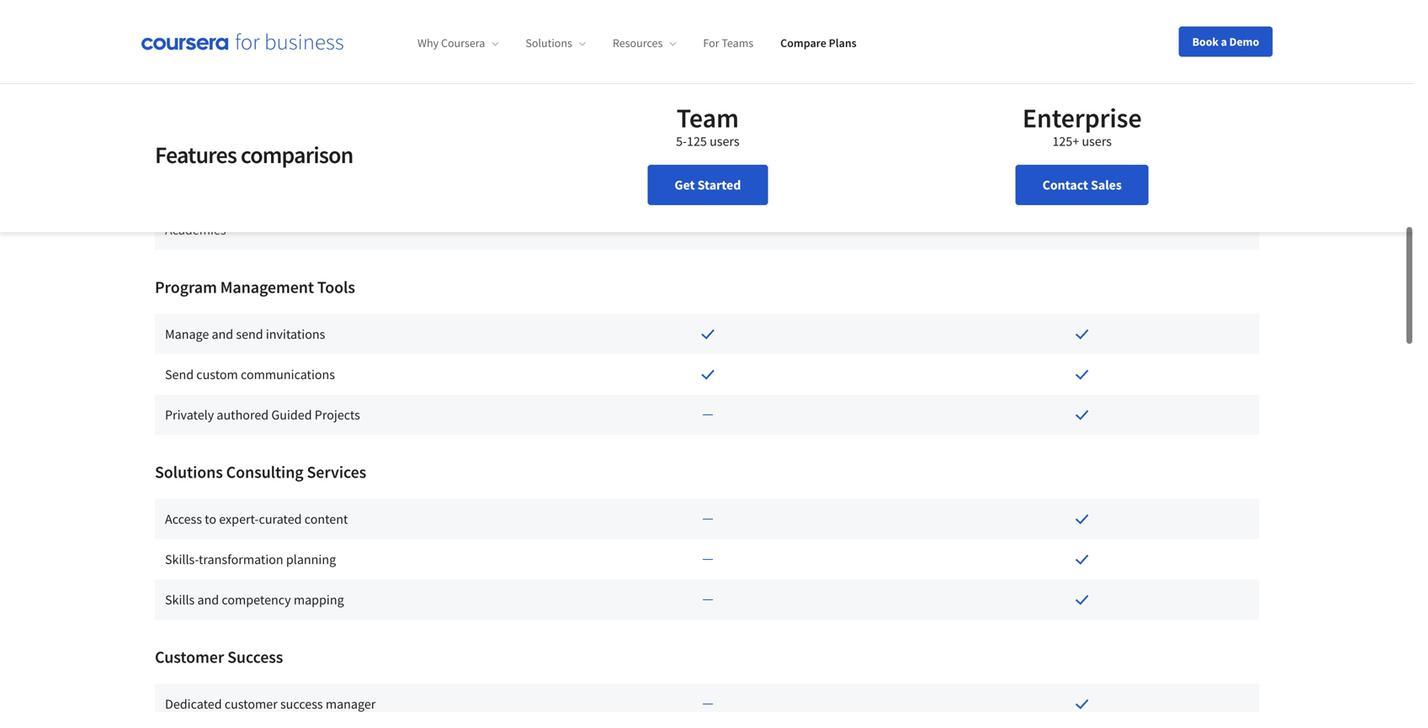 Task type: vqa. For each thing, say whether or not it's contained in the screenshot.
1st of from right
no



Task type: describe. For each thing, give the bounding box(es) containing it.
resources link
[[613, 36, 676, 51]]

book a demo
[[1192, 34, 1259, 49]]

compare plans link
[[780, 36, 857, 51]]

get started link
[[648, 165, 768, 205]]

expert-
[[219, 503, 259, 520]]

competency
[[222, 584, 291, 601]]

manager
[[326, 688, 376, 705]]

projects
[[315, 399, 360, 415]]

skills
[[237, 72, 265, 89]]

contact
[[1042, 177, 1088, 194]]

sales
[[1091, 177, 1122, 194]]

and left send
[[212, 318, 233, 335]]

authored
[[217, 399, 269, 415]]

demo
[[1229, 34, 1259, 49]]

plans
[[829, 36, 857, 51]]

why
[[417, 36, 439, 51]]

tools
[[317, 269, 355, 290]]

compare plans
[[780, 36, 857, 51]]

contact sales link
[[1016, 165, 1149, 205]]

program
[[155, 269, 217, 290]]

teams
[[722, 36, 753, 51]]

coursera for business image
[[141, 33, 343, 50]]

privately
[[165, 399, 214, 415]]

industry skill insights and benchmarking
[[165, 32, 392, 48]]

skills-
[[165, 543, 199, 560]]

mastery
[[452, 72, 498, 89]]

content for curated
[[304, 503, 348, 520]]

resources
[[613, 36, 663, 51]]

manage
[[165, 318, 209, 335]]

300+ skillsets: job-based content recommendations
[[165, 153, 456, 170]]

send
[[165, 358, 194, 375]]

comparison
[[241, 140, 353, 170]]

proficiency,
[[317, 72, 382, 89]]

compare
[[780, 36, 826, 51]]

success
[[227, 639, 283, 660]]

curated
[[259, 503, 302, 520]]

300+
[[165, 153, 192, 170]]

skillsets:
[[194, 153, 246, 170]]

get
[[675, 177, 695, 194]]

and right insights
[[286, 32, 308, 48]]

for teams
[[703, 36, 753, 51]]

industry
[[165, 32, 212, 48]]

management
[[220, 269, 314, 290]]

send
[[236, 318, 263, 335]]

program management tools
[[155, 269, 355, 290]]

features comparison
[[155, 140, 353, 170]]

customer
[[155, 639, 224, 660]]

enterprise 125+ users
[[1022, 101, 1142, 150]]

customer success
[[155, 639, 283, 660]]

team 5-125 users
[[676, 101, 740, 150]]

and left time
[[385, 72, 407, 89]]

skills
[[165, 584, 195, 601]]

why coursera
[[417, 36, 485, 51]]

team
[[677, 101, 739, 135]]

skill
[[215, 32, 237, 48]]

solutions for solutions consulting services
[[155, 454, 223, 475]]



Task type: locate. For each thing, give the bounding box(es) containing it.
content for based
[[307, 153, 351, 170]]

for
[[219, 72, 234, 89]]

book a demo button
[[1179, 27, 1273, 57]]

get started
[[675, 177, 741, 194]]

success
[[280, 688, 323, 705]]

1 horizontal spatial users
[[1082, 133, 1112, 150]]

insights
[[240, 32, 284, 48]]

learned,
[[268, 72, 314, 89]]

0 horizontal spatial users
[[710, 133, 740, 150]]

job-
[[248, 153, 271, 170]]

1 vertical spatial solutions
[[155, 454, 223, 475]]

for teams link
[[703, 36, 753, 51]]

solutions
[[526, 36, 572, 51], [155, 454, 223, 475]]

mapping
[[294, 584, 344, 601]]

based
[[271, 153, 305, 170]]

privately authored guided projects
[[165, 399, 360, 415]]

0 vertical spatial to
[[438, 72, 449, 89]]

custom
[[196, 358, 238, 375]]

coursera
[[441, 36, 485, 51]]

users right 125
[[710, 133, 740, 150]]

2 users from the left
[[1082, 133, 1112, 150]]

0 horizontal spatial solutions
[[155, 454, 223, 475]]

0 horizontal spatial to
[[205, 503, 216, 520]]

features
[[155, 140, 237, 170]]

send custom communications
[[165, 358, 335, 375]]

solutions for solutions link
[[526, 36, 572, 51]]

access to expert-curated content
[[165, 503, 348, 520]]

started
[[697, 177, 741, 194]]

planning
[[286, 543, 336, 560]]

consulting
[[226, 454, 304, 475]]

and right skills
[[197, 584, 219, 601]]

1 vertical spatial content
[[304, 503, 348, 520]]

contact sales
[[1042, 177, 1122, 194]]

guided
[[271, 399, 312, 415]]

solutions link
[[526, 36, 586, 51]]

1 horizontal spatial solutions
[[526, 36, 572, 51]]

a
[[1221, 34, 1227, 49]]

1 vertical spatial to
[[205, 503, 216, 520]]

and
[[286, 32, 308, 48], [385, 72, 407, 89], [212, 318, 233, 335], [197, 584, 219, 601]]

125
[[687, 133, 707, 150]]

invitations
[[266, 318, 325, 335]]

analytics for skills learned, proficiency, and time to mastery
[[165, 72, 498, 89]]

analytics
[[165, 72, 216, 89]]

content up the planning
[[304, 503, 348, 520]]

book
[[1192, 34, 1219, 49]]

to right time
[[438, 72, 449, 89]]

users
[[710, 133, 740, 150], [1082, 133, 1112, 150]]

why coursera link
[[417, 36, 499, 51]]

manage and send invitations
[[165, 318, 325, 335]]

benchmarking
[[311, 32, 392, 48]]

solutions consulting services
[[155, 454, 366, 475]]

time
[[409, 72, 435, 89]]

users inside team 5-125 users
[[710, 133, 740, 150]]

recommendations
[[353, 153, 456, 170]]

to right access
[[205, 503, 216, 520]]

skills-transformation planning
[[165, 543, 336, 560]]

dedicated
[[165, 688, 222, 705]]

5-
[[676, 133, 687, 150]]

customer
[[225, 688, 278, 705]]

communications
[[241, 358, 335, 375]]

content right based
[[307, 153, 351, 170]]

transformation
[[199, 543, 283, 560]]

services
[[307, 454, 366, 475]]

users inside enterprise 125+ users
[[1082, 133, 1112, 150]]

skills and competency mapping
[[165, 584, 344, 601]]

1 users from the left
[[710, 133, 740, 150]]

0 vertical spatial content
[[307, 153, 351, 170]]

content
[[307, 153, 351, 170], [304, 503, 348, 520]]

1 horizontal spatial to
[[438, 72, 449, 89]]

users right the 125+
[[1082, 133, 1112, 150]]

125+
[[1052, 133, 1079, 150]]

0 vertical spatial solutions
[[526, 36, 572, 51]]

for
[[703, 36, 719, 51]]

to
[[438, 72, 449, 89], [205, 503, 216, 520]]

access
[[165, 503, 202, 520]]

enterprise
[[1022, 101, 1142, 135]]

dedicated customer success manager
[[165, 688, 376, 705]]



